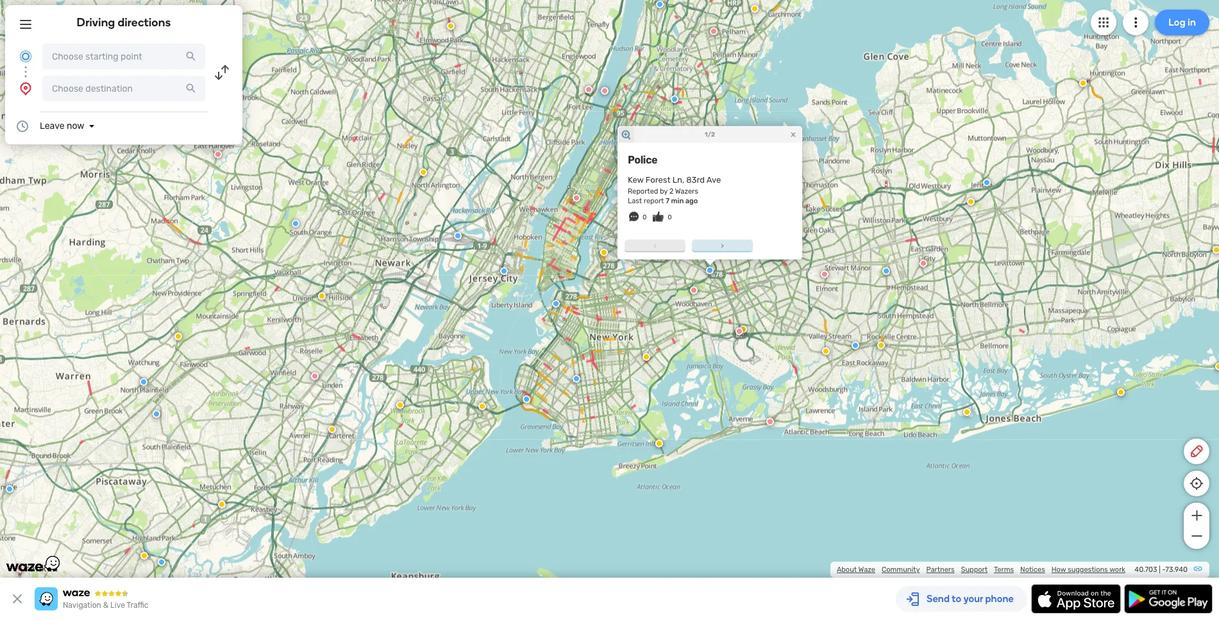 Task type: describe. For each thing, give the bounding box(es) containing it.
ln,
[[673, 175, 684, 184]]

how suggestions work link
[[1052, 566, 1125, 574]]

waze
[[858, 566, 875, 574]]

wazers
[[675, 187, 698, 195]]

support link
[[961, 566, 988, 574]]

2
[[669, 187, 674, 195]]

clock image
[[15, 119, 30, 134]]

chevron right image
[[717, 240, 728, 251]]

Choose starting point text field
[[42, 44, 205, 69]]

driving directions
[[77, 15, 171, 29]]

suggestions
[[1068, 566, 1108, 574]]

notices link
[[1020, 566, 1045, 574]]

ave
[[707, 175, 721, 184]]

kew forest ln, 83rd ave reported by 2 wazers last report 7 min ago
[[628, 175, 721, 205]]

community link
[[882, 566, 920, 574]]

location image
[[18, 81, 33, 96]]

live
[[110, 601, 125, 610]]

Choose destination text field
[[42, 76, 205, 101]]

pencil image
[[1189, 444, 1204, 459]]

about waze link
[[837, 566, 875, 574]]

zoom out image
[[1189, 528, 1205, 544]]

leave now
[[40, 121, 84, 131]]

2 0 from the left
[[668, 213, 672, 221]]

reported
[[628, 187, 658, 195]]

terms
[[994, 566, 1014, 574]]

1/2
[[705, 130, 715, 138]]

kew
[[628, 175, 644, 184]]

link image
[[1193, 564, 1203, 574]]

|
[[1159, 566, 1161, 574]]

directions
[[118, 15, 171, 29]]

1 0 from the left
[[643, 213, 647, 221]]

current location image
[[18, 49, 33, 64]]

73.940
[[1165, 566, 1188, 574]]

x image
[[10, 591, 25, 607]]

traffic
[[127, 601, 148, 610]]

about
[[837, 566, 857, 574]]



Task type: locate. For each thing, give the bounding box(es) containing it.
police image
[[656, 0, 664, 8], [671, 95, 678, 103], [500, 267, 508, 275], [882, 267, 890, 275], [573, 375, 580, 383], [140, 378, 147, 386], [523, 395, 530, 403], [6, 485, 13, 493], [158, 558, 165, 566]]

ago
[[685, 197, 698, 205]]

×
[[790, 128, 796, 140]]

40.703
[[1135, 566, 1157, 574]]

0 horizontal spatial 0
[[643, 213, 647, 221]]

chevron left image
[[650, 240, 660, 251]]

report
[[644, 197, 664, 205]]

83rd
[[686, 175, 705, 184]]

notices
[[1020, 566, 1045, 574]]

navigation
[[63, 601, 101, 610]]

leave
[[40, 121, 64, 131]]

work
[[1110, 566, 1125, 574]]

by
[[660, 187, 668, 195]]

hazard image
[[751, 5, 759, 13], [419, 168, 427, 176], [967, 198, 975, 206], [318, 292, 326, 300], [739, 326, 747, 333], [174, 333, 182, 340], [877, 342, 885, 349], [822, 347, 830, 355], [643, 353, 650, 361], [1215, 363, 1219, 370], [478, 403, 486, 410], [328, 426, 336, 433], [655, 440, 663, 447], [218, 501, 226, 508]]

terms link
[[994, 566, 1014, 574]]

driving
[[77, 15, 115, 29]]

last
[[628, 197, 642, 205]]

forest
[[646, 175, 671, 184]]

how
[[1052, 566, 1066, 574]]

1 horizontal spatial 0
[[668, 213, 672, 221]]

0 down the 7
[[668, 213, 672, 221]]

&
[[103, 601, 108, 610]]

police image
[[983, 179, 991, 186], [292, 220, 299, 227], [454, 232, 462, 240], [552, 300, 560, 308], [852, 342, 859, 349], [153, 410, 160, 418]]

support
[[961, 566, 988, 574]]

road closed image
[[601, 87, 609, 95], [690, 286, 698, 294], [736, 327, 743, 335], [16, 565, 24, 572]]

hazard image
[[447, 22, 455, 30], [1079, 79, 1087, 87], [1213, 246, 1219, 254], [600, 249, 608, 256], [1117, 388, 1125, 396], [396, 401, 404, 409], [963, 408, 971, 416], [140, 552, 148, 560]]

partners
[[926, 566, 955, 574]]

zoom in image
[[1189, 508, 1205, 523]]

about waze community partners support terms notices how suggestions work
[[837, 566, 1125, 574]]

0
[[643, 213, 647, 221], [668, 213, 672, 221]]

now
[[67, 121, 84, 131]]

navigation & live traffic
[[63, 601, 148, 610]]

partners link
[[926, 566, 955, 574]]

min
[[671, 197, 684, 205]]

community
[[882, 566, 920, 574]]

road closed image
[[710, 27, 718, 35], [585, 86, 593, 93], [214, 150, 222, 158], [573, 194, 580, 202], [920, 260, 927, 267], [821, 270, 829, 278], [311, 372, 319, 380], [766, 418, 774, 426]]

7
[[666, 197, 670, 205]]

police
[[628, 154, 657, 166]]

-
[[1162, 566, 1165, 574]]

× link
[[787, 128, 799, 140]]

40.703 | -73.940
[[1135, 566, 1188, 574]]

0 down report
[[643, 213, 647, 221]]



Task type: vqa. For each thing, say whether or not it's contained in the screenshot.
the The to the right
no



